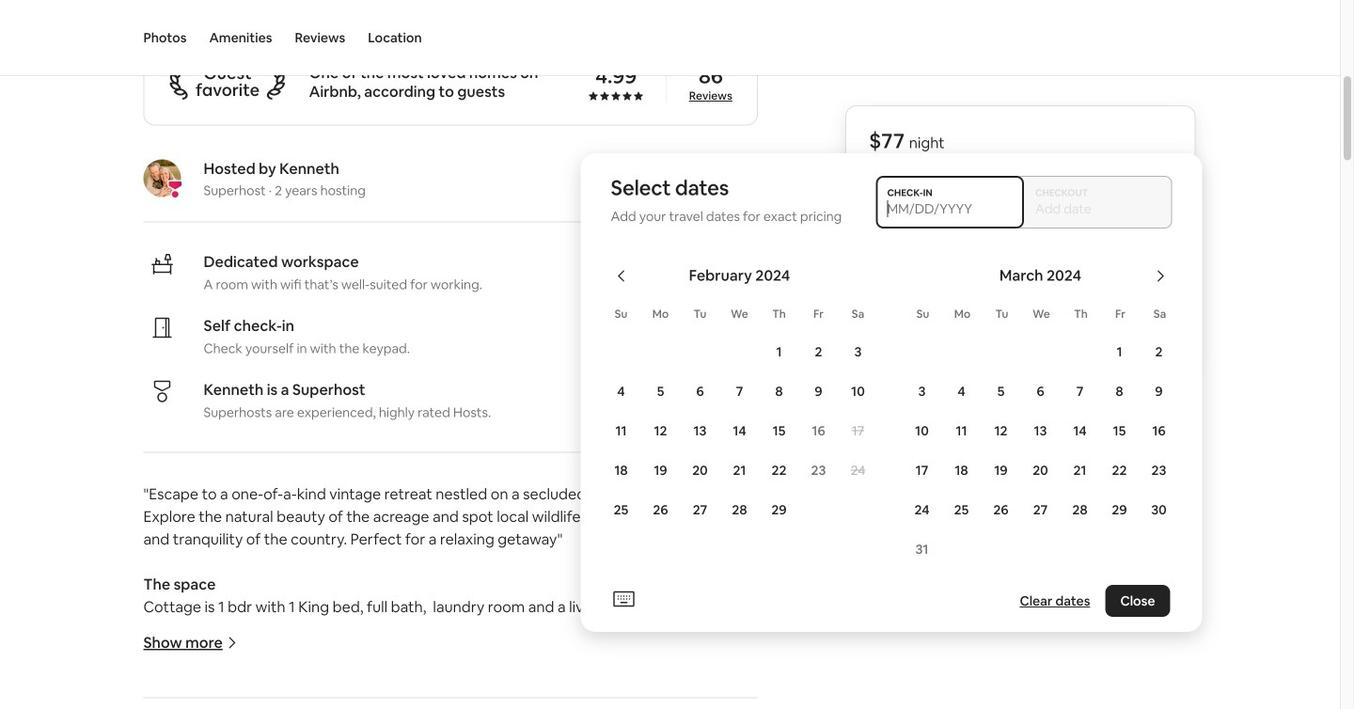 Task type: locate. For each thing, give the bounding box(es) containing it.
Add date text field
[[1036, 200, 1161, 217]]

MM/DD/YYYY text field
[[887, 200, 1013, 217]]

calendar application
[[581, 245, 1354, 585]]



Task type: vqa. For each thing, say whether or not it's contained in the screenshot.
OMG!
no



Task type: describe. For each thing, give the bounding box(es) containing it.
host profile picture image
[[143, 159, 181, 197]]



